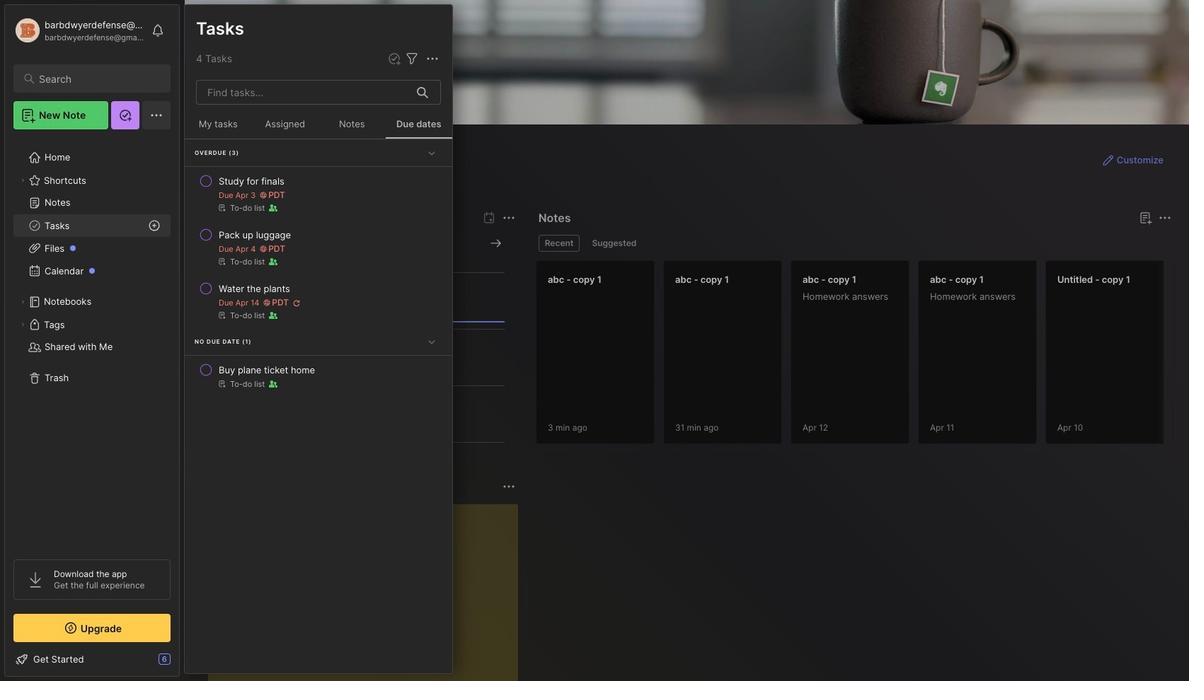 Task type: locate. For each thing, give the bounding box(es) containing it.
tab
[[539, 235, 580, 252], [586, 235, 643, 252]]

Account field
[[13, 16, 144, 45]]

Filter tasks field
[[404, 50, 421, 67]]

expand notebooks image
[[18, 298, 27, 307]]

tab list
[[539, 235, 1170, 252]]

collapse noduedate image
[[425, 335, 439, 349]]

row group
[[185, 139, 452, 397], [536, 261, 1190, 453]]

buy plane ticket home 5 cell
[[219, 363, 315, 377]]

tree
[[5, 138, 179, 547]]

1 horizontal spatial tab
[[586, 235, 643, 252]]

none search field inside 'main' "element"
[[39, 70, 158, 87]]

2 tab from the left
[[586, 235, 643, 252]]

filter tasks image
[[404, 50, 421, 67]]

tree inside 'main' "element"
[[5, 138, 179, 547]]

study for finals 1 cell
[[219, 174, 285, 188]]

water the plants 3 cell
[[219, 282, 290, 296]]

1 row from the top
[[190, 169, 447, 220]]

row
[[190, 169, 447, 220], [190, 222, 447, 273], [190, 276, 447, 327], [190, 358, 447, 396]]

new task image
[[387, 52, 401, 66]]

None search field
[[39, 70, 158, 87]]

Help and Learning task checklist field
[[5, 649, 179, 671]]

Search text field
[[39, 72, 158, 86]]

3 row from the top
[[190, 276, 447, 327]]

0 horizontal spatial tab
[[539, 235, 580, 252]]



Task type: vqa. For each thing, say whether or not it's contained in the screenshot.
More actions and view options FIELD
yes



Task type: describe. For each thing, give the bounding box(es) containing it.
collapse overdue image
[[425, 146, 439, 160]]

Find tasks… text field
[[199, 81, 409, 104]]

More actions and view options field
[[421, 50, 441, 67]]

4 row from the top
[[190, 358, 447, 396]]

1 horizontal spatial row group
[[536, 261, 1190, 453]]

2 row from the top
[[190, 222, 447, 273]]

Start writing… text field
[[220, 505, 517, 682]]

1 tab from the left
[[539, 235, 580, 252]]

click to collapse image
[[179, 656, 189, 673]]

more actions and view options image
[[424, 50, 441, 67]]

0 horizontal spatial row group
[[185, 139, 452, 397]]

pack up luggage 2 cell
[[219, 228, 291, 242]]

main element
[[0, 0, 184, 682]]

expand tags image
[[18, 321, 27, 329]]



